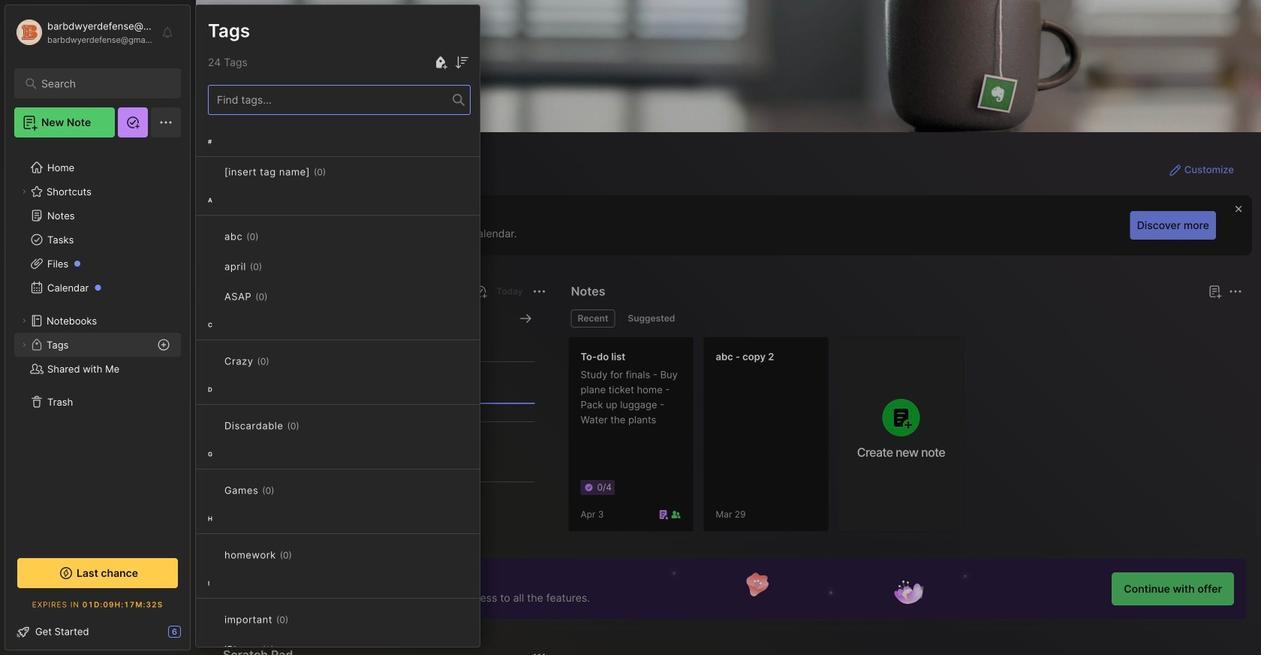 Task type: locate. For each thing, give the bounding box(es) containing it.
0 horizontal spatial tab
[[571, 309, 616, 328]]

Search text field
[[41, 77, 161, 91]]

0 vertical spatial tag actions image
[[326, 166, 350, 178]]

1 vertical spatial tag actions image
[[292, 549, 316, 561]]

expand notebooks image
[[20, 316, 29, 325]]

expand tags image
[[20, 340, 29, 349]]

Tag actions field
[[326, 165, 350, 180], [262, 259, 286, 274], [268, 289, 292, 304], [275, 483, 299, 498], [292, 548, 316, 563], [274, 642, 298, 655]]

1 horizontal spatial tab
[[622, 309, 682, 328]]

row group
[[196, 127, 480, 655], [568, 337, 974, 541]]

tag actions image
[[326, 166, 350, 178], [262, 261, 286, 273], [268, 291, 292, 303]]

2 vertical spatial tag actions image
[[268, 291, 292, 303]]

0 horizontal spatial row group
[[196, 127, 480, 655]]

tree
[[5, 146, 190, 542]]

2 vertical spatial tag actions image
[[274, 644, 298, 655]]

create new tag image
[[432, 53, 450, 72]]

1 horizontal spatial row group
[[568, 337, 974, 541]]

tab list
[[571, 309, 1241, 328]]

1 vertical spatial tag actions image
[[262, 261, 286, 273]]

tag actions image
[[275, 485, 299, 497], [292, 549, 316, 561], [274, 644, 298, 655]]

None search field
[[41, 74, 161, 92]]

Find tags… text field
[[209, 90, 453, 110]]

tab
[[571, 309, 616, 328], [622, 309, 682, 328]]

new task image
[[473, 284, 488, 299]]



Task type: describe. For each thing, give the bounding box(es) containing it.
tree inside main 'element'
[[5, 146, 190, 542]]

2 tab from the left
[[622, 309, 682, 328]]

main element
[[0, 0, 195, 655]]

Account field
[[14, 17, 153, 47]]

0 vertical spatial tag actions image
[[275, 485, 299, 497]]

none search field inside main 'element'
[[41, 74, 161, 92]]

1 tab from the left
[[571, 309, 616, 328]]

Sort field
[[453, 53, 471, 72]]

Help and Learning task checklist field
[[5, 620, 190, 644]]

click to collapse image
[[190, 627, 201, 645]]

sort options image
[[453, 53, 471, 72]]



Task type: vqa. For each thing, say whether or not it's contained in the screenshot.
THE HEADING LEVEL field
no



